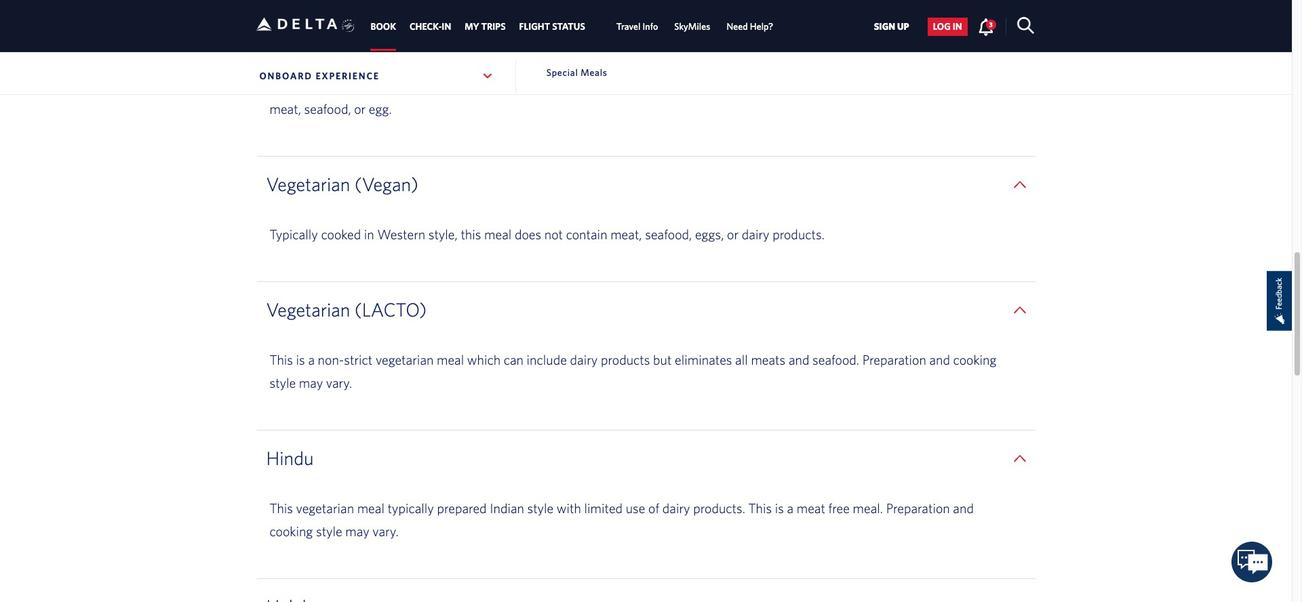 Task type: locate. For each thing, give the bounding box(es) containing it.
1 horizontal spatial indian
[[572, 78, 607, 94]]

log in button
[[928, 18, 968, 36]]

0 horizontal spatial prepared
[[437, 501, 487, 516]]

1 vertical spatial use
[[626, 501, 645, 516]]

dairy down help?
[[748, 78, 776, 94]]

a
[[308, 78, 315, 94], [308, 352, 315, 368], [787, 501, 794, 516]]

dairy
[[748, 78, 776, 94], [742, 227, 770, 242], [570, 352, 598, 368], [663, 501, 690, 516]]

in right cooked
[[364, 227, 374, 242]]

vegetarian inside "this is a non-strict vegetarian meal, typically prepared indian style, with limited use of dairy products. this meal does not contain meat, seafood, or egg."
[[376, 78, 434, 94]]

1 vertical spatial vary.
[[373, 524, 399, 539]]

use
[[711, 78, 731, 94], [626, 501, 645, 516]]

tab list containing book
[[364, 0, 782, 51]]

prepared
[[520, 78, 569, 94], [437, 501, 487, 516]]

vegetarian
[[315, 25, 399, 47], [266, 173, 350, 195], [266, 299, 350, 321]]

0 horizontal spatial indian
[[490, 501, 524, 516]]

0 vertical spatial a
[[308, 78, 315, 94]]

meat, down vegetarian (vegan) dropdown button on the top of the page
[[611, 227, 642, 242]]

1 vertical spatial with
[[557, 501, 581, 516]]

non- inside "this is a non-strict vegetarian meal, typically prepared indian style, with limited use of dairy products. this meal does not contain meat, seafood, or egg."
[[318, 78, 344, 94]]

0 vertical spatial may
[[299, 375, 323, 391]]

1 horizontal spatial prepared
[[520, 78, 569, 94]]

does
[[891, 78, 917, 94], [515, 227, 541, 242]]

does inside "this is a non-strict vegetarian meal, typically prepared indian style, with limited use of dairy products. this meal does not contain meat, seafood, or egg."
[[891, 78, 917, 94]]

cooking
[[953, 352, 997, 368], [270, 524, 313, 539]]

meal
[[860, 78, 888, 94], [484, 227, 512, 242], [437, 352, 464, 368], [357, 501, 385, 516]]

non-
[[318, 78, 344, 94], [318, 352, 344, 368]]

1 vertical spatial a
[[308, 352, 315, 368]]

delta air lines image
[[256, 3, 337, 45]]

is inside "this is a non-strict vegetarian meal, typically prepared indian style, with limited use of dairy products. this meal does not contain meat, seafood, or egg."
[[296, 78, 305, 94]]

dairy inside "this is a non-strict vegetarian meal, typically prepared indian style, with limited use of dairy products. this meal does not contain meat, seafood, or egg."
[[748, 78, 776, 94]]

need help? link
[[727, 14, 774, 39]]

1 non- from the top
[[318, 78, 344, 94]]

strict up egg.
[[344, 78, 373, 94]]

limited down hindu dropdown button
[[584, 501, 623, 516]]

indian
[[572, 78, 607, 94], [490, 501, 524, 516]]

style
[[270, 375, 296, 391], [527, 501, 554, 516], [316, 524, 342, 539]]

2 horizontal spatial style
[[527, 501, 554, 516]]

1 vertical spatial cooking
[[270, 524, 313, 539]]

vary.
[[326, 375, 352, 391], [373, 524, 399, 539]]

this
[[270, 78, 293, 94], [834, 78, 857, 94], [270, 352, 293, 368], [270, 501, 293, 516], [749, 501, 772, 516]]

0 vertical spatial seafood,
[[304, 101, 351, 117]]

2 non- from the top
[[318, 352, 344, 368]]

vegetarian (lacto) button
[[266, 299, 1026, 322]]

check-in
[[410, 21, 451, 32]]

of down hindu dropdown button
[[648, 501, 659, 516]]

0 vertical spatial with
[[642, 78, 667, 94]]

1 horizontal spatial with
[[642, 78, 667, 94]]

0 vertical spatial preparation
[[863, 352, 926, 368]]

in right log
[[953, 21, 962, 32]]

2 vertical spatial is
[[775, 501, 784, 516]]

0 vertical spatial vegetarian
[[376, 78, 434, 94]]

0 horizontal spatial use
[[626, 501, 645, 516]]

a inside this is a non-strict vegetarian meal which can include dairy products but eliminates all meats and seafood. preparation and cooking style may vary.
[[308, 352, 315, 368]]

0 vertical spatial vegetarian
[[315, 25, 399, 47]]

western
[[377, 227, 425, 242]]

style,
[[610, 78, 639, 94], [429, 227, 458, 242]]

1 vertical spatial prepared
[[437, 501, 487, 516]]

this
[[461, 227, 481, 242]]

0 horizontal spatial or
[[354, 101, 366, 117]]

vegetarian down (lacto) at left
[[376, 352, 434, 368]]

0 vertical spatial limited
[[670, 78, 708, 94]]

cooked
[[321, 227, 361, 242]]

preparation right seafood.
[[863, 352, 926, 368]]

1 vertical spatial style,
[[429, 227, 458, 242]]

dairy inside this is a non-strict vegetarian meal which can include dairy products but eliminates all meats and seafood. preparation and cooking style may vary.
[[570, 352, 598, 368]]

1 vertical spatial typically
[[388, 501, 434, 516]]

1 horizontal spatial cooking
[[953, 352, 997, 368]]

egg.
[[369, 101, 392, 117]]

0 vertical spatial or
[[354, 101, 366, 117]]

1 vertical spatial strict
[[344, 352, 373, 368]]

vegetarian for (lacto)
[[266, 299, 350, 321]]

may
[[299, 375, 323, 391], [345, 524, 369, 539]]

0 vertical spatial use
[[711, 78, 731, 94]]

0 vertical spatial typically
[[470, 78, 517, 94]]

1 vertical spatial seafood,
[[645, 227, 692, 242]]

0 horizontal spatial typically
[[388, 501, 434, 516]]

in inside log in button
[[953, 21, 962, 32]]

dairy right include
[[570, 352, 598, 368]]

1 vertical spatial preparation
[[886, 501, 950, 516]]

1 horizontal spatial may
[[345, 524, 369, 539]]

style inside this is a non-strict vegetarian meal which can include dairy products but eliminates all meats and seafood. preparation and cooking style may vary.
[[270, 375, 296, 391]]

sign up link
[[869, 18, 915, 36]]

contain
[[942, 78, 984, 94], [566, 227, 607, 242]]

0 vertical spatial non-
[[318, 78, 344, 94]]

0 horizontal spatial contain
[[566, 227, 607, 242]]

flight status
[[519, 21, 585, 32]]

in
[[953, 21, 962, 32], [364, 227, 374, 242]]

1 vertical spatial non-
[[318, 352, 344, 368]]

products.
[[779, 78, 831, 94], [773, 227, 825, 242], [693, 501, 745, 516]]

vegetarian
[[376, 78, 434, 94], [376, 352, 434, 368], [296, 501, 354, 516]]

1 horizontal spatial seafood,
[[645, 227, 692, 242]]

0 vertical spatial meat,
[[270, 101, 301, 117]]

travel info
[[616, 21, 658, 32]]

0 horizontal spatial meat,
[[270, 101, 301, 117]]

meal.
[[853, 501, 883, 516]]

contain inside "this is a non-strict vegetarian meal, typically prepared indian style, with limited use of dairy products. this meal does not contain meat, seafood, or egg."
[[942, 78, 984, 94]]

1 vertical spatial or
[[727, 227, 739, 242]]

preparation right meal.
[[886, 501, 950, 516]]

a inside "this is a non-strict vegetarian meal, typically prepared indian style, with limited use of dairy products. this meal does not contain meat, seafood, or egg."
[[308, 78, 315, 94]]

use down hindu dropdown button
[[626, 501, 645, 516]]

eggs,
[[695, 227, 724, 242]]

1 vertical spatial may
[[345, 524, 369, 539]]

1 horizontal spatial use
[[711, 78, 731, 94]]

1 vertical spatial vegetarian
[[266, 173, 350, 195]]

1 horizontal spatial of
[[734, 78, 745, 94]]

my
[[465, 21, 479, 32]]

vegetarian up egg.
[[376, 78, 434, 94]]

strict
[[344, 78, 373, 94], [344, 352, 373, 368]]

0 horizontal spatial style
[[270, 375, 296, 391]]

dairy down hindu dropdown button
[[663, 501, 690, 516]]

1 horizontal spatial in
[[953, 21, 962, 32]]

1 vertical spatial not
[[545, 227, 563, 242]]

does down up
[[891, 78, 917, 94]]

this inside this is a non-strict vegetarian meal which can include dairy products but eliminates all meats and seafood. preparation and cooking style may vary.
[[270, 352, 293, 368]]

1 horizontal spatial contain
[[942, 78, 984, 94]]

2 vertical spatial vegetarian
[[266, 299, 350, 321]]

0 vertical spatial cooking
[[953, 352, 997, 368]]

1 vertical spatial products.
[[773, 227, 825, 242]]

0 horizontal spatial vary.
[[326, 375, 352, 391]]

1 vertical spatial meat,
[[611, 227, 642, 242]]

1 strict from the top
[[344, 78, 373, 94]]

tab list
[[364, 0, 782, 51]]

is
[[296, 78, 305, 94], [296, 352, 305, 368], [775, 501, 784, 516]]

preparation
[[863, 352, 926, 368], [886, 501, 950, 516]]

0 vertical spatial products.
[[779, 78, 831, 94]]

meat,
[[270, 101, 301, 117], [611, 227, 642, 242]]

meal inside this is a non-strict vegetarian meal which can include dairy products but eliminates all meats and seafood. preparation and cooking style may vary.
[[437, 352, 464, 368]]

style, left this at the top left of the page
[[429, 227, 458, 242]]

dairy inside this vegetarian meal typically prepared indian style with limited use of dairy products. this is a meat free meal. preparation and cooking style may vary.
[[663, 501, 690, 516]]

2 vertical spatial style
[[316, 524, 342, 539]]

hindu
[[266, 447, 314, 470]]

vegetarian (vegan)
[[266, 173, 418, 195]]

strict down vegetarian (lacto)
[[344, 352, 373, 368]]

non- right onboard
[[318, 78, 344, 94]]

in
[[442, 21, 451, 32]]

1 horizontal spatial does
[[891, 78, 917, 94]]

1 vertical spatial indian
[[490, 501, 524, 516]]

1 vertical spatial of
[[648, 501, 659, 516]]

asian vegetarian
[[266, 25, 399, 47]]

2 vertical spatial vegetarian
[[296, 501, 354, 516]]

0 vertical spatial contain
[[942, 78, 984, 94]]

seafood.
[[813, 352, 859, 368]]

of inside "this is a non-strict vegetarian meal, typically prepared indian style, with limited use of dairy products. this meal does not contain meat, seafood, or egg."
[[734, 78, 745, 94]]

typically
[[470, 78, 517, 94], [388, 501, 434, 516]]

use down need
[[711, 78, 731, 94]]

is for vegetarian
[[296, 352, 305, 368]]

vegetarian for (vegan)
[[266, 173, 350, 195]]

help?
[[750, 21, 774, 32]]

book
[[371, 21, 396, 32]]

0 vertical spatial vary.
[[326, 375, 352, 391]]

0 vertical spatial prepared
[[520, 78, 569, 94]]

cooking inside this vegetarian meal typically prepared indian style with limited use of dairy products. this is a meat free meal. preparation and cooking style may vary.
[[270, 524, 313, 539]]

0 horizontal spatial limited
[[584, 501, 623, 516]]

travel info link
[[616, 14, 658, 39]]

0 vertical spatial style,
[[610, 78, 639, 94]]

skyteam image
[[342, 5, 355, 47]]

0 vertical spatial of
[[734, 78, 745, 94]]

travel
[[616, 21, 641, 32]]

this for hindu
[[270, 501, 293, 516]]

not
[[921, 78, 939, 94], [545, 227, 563, 242]]

0 vertical spatial indian
[[572, 78, 607, 94]]

dairy right eggs,
[[742, 227, 770, 242]]

2 vertical spatial products.
[[693, 501, 745, 516]]

asian
[[266, 25, 311, 47]]

cooking inside this is a non-strict vegetarian meal which can include dairy products but eliminates all meats and seafood. preparation and cooking style may vary.
[[953, 352, 997, 368]]

preparation inside this vegetarian meal typically prepared indian style with limited use of dairy products. this is a meat free meal. preparation and cooking style may vary.
[[886, 501, 950, 516]]

1 vertical spatial is
[[296, 352, 305, 368]]

a left experience
[[308, 78, 315, 94]]

2 vertical spatial a
[[787, 501, 794, 516]]

0 vertical spatial not
[[921, 78, 939, 94]]

prepared inside this vegetarian meal typically prepared indian style with limited use of dairy products. this is a meat free meal. preparation and cooking style may vary.
[[437, 501, 487, 516]]

0 horizontal spatial does
[[515, 227, 541, 242]]

can
[[504, 352, 524, 368]]

vegetarian inside this vegetarian meal typically prepared indian style with limited use of dairy products. this is a meat free meal. preparation and cooking style may vary.
[[296, 501, 354, 516]]

non- down vegetarian (lacto)
[[318, 352, 344, 368]]

typically inside "this is a non-strict vegetarian meal, typically prepared indian style, with limited use of dairy products. this meal does not contain meat, seafood, or egg."
[[470, 78, 517, 94]]

1 horizontal spatial style
[[316, 524, 342, 539]]

1 horizontal spatial vary.
[[373, 524, 399, 539]]

strict inside this is a non-strict vegetarian meal which can include dairy products but eliminates all meats and seafood. preparation and cooking style may vary.
[[344, 352, 373, 368]]

0 horizontal spatial with
[[557, 501, 581, 516]]

0 vertical spatial is
[[296, 78, 305, 94]]

non- inside this is a non-strict vegetarian meal which can include dairy products but eliminates all meats and seafood. preparation and cooking style may vary.
[[318, 352, 344, 368]]

is inside this is a non-strict vegetarian meal which can include dairy products but eliminates all meats and seafood. preparation and cooking style may vary.
[[296, 352, 305, 368]]

does right this at the top left of the page
[[515, 227, 541, 242]]

seafood,
[[304, 101, 351, 117], [645, 227, 692, 242]]

strict inside "this is a non-strict vegetarian meal, typically prepared indian style, with limited use of dairy products. this meal does not contain meat, seafood, or egg."
[[344, 78, 373, 94]]

or
[[354, 101, 366, 117], [727, 227, 739, 242]]

with
[[642, 78, 667, 94], [557, 501, 581, 516]]

2 strict from the top
[[344, 352, 373, 368]]

a left meat
[[787, 501, 794, 516]]

need
[[727, 21, 748, 32]]

vegetarian down hindu
[[296, 501, 354, 516]]

meats
[[751, 352, 786, 368]]

seafood, down the onboard experience at the left top of page
[[304, 101, 351, 117]]

0 vertical spatial style
[[270, 375, 296, 391]]

1 horizontal spatial limited
[[670, 78, 708, 94]]

or left egg.
[[354, 101, 366, 117]]

1 horizontal spatial typically
[[470, 78, 517, 94]]

0 vertical spatial does
[[891, 78, 917, 94]]

skymiles link
[[674, 14, 710, 39]]

vegetarian inside "dropdown button"
[[266, 299, 350, 321]]

seafood, left eggs,
[[645, 227, 692, 242]]

0 horizontal spatial seafood,
[[304, 101, 351, 117]]

and
[[789, 352, 810, 368], [930, 352, 950, 368], [953, 501, 974, 516]]

0 horizontal spatial of
[[648, 501, 659, 516]]

limited down skymiles
[[670, 78, 708, 94]]

1 vertical spatial limited
[[584, 501, 623, 516]]

sign
[[874, 21, 895, 32]]

1 vertical spatial vegetarian
[[376, 352, 434, 368]]

1 vertical spatial in
[[364, 227, 374, 242]]

vegetarian for vegetarian (lacto)
[[376, 352, 434, 368]]

1 horizontal spatial style,
[[610, 78, 639, 94]]

limited inside "this is a non-strict vegetarian meal, typically prepared indian style, with limited use of dairy products. this meal does not contain meat, seafood, or egg."
[[670, 78, 708, 94]]

0 vertical spatial in
[[953, 21, 962, 32]]

style, down asian vegetarian dropdown button
[[610, 78, 639, 94]]

vegetarian inside this is a non-strict vegetarian meal which can include dairy products but eliminates all meats and seafood. preparation and cooking style may vary.
[[376, 352, 434, 368]]

indian inside this vegetarian meal typically prepared indian style with limited use of dairy products. this is a meat free meal. preparation and cooking style may vary.
[[490, 501, 524, 516]]

a down vegetarian (lacto)
[[308, 352, 315, 368]]

onboard
[[259, 71, 313, 81]]

1 horizontal spatial not
[[921, 78, 939, 94]]

limited
[[670, 78, 708, 94], [584, 501, 623, 516]]

0 horizontal spatial cooking
[[270, 524, 313, 539]]

vary. inside this is a non-strict vegetarian meal which can include dairy products but eliminates all meats and seafood. preparation and cooking style may vary.
[[326, 375, 352, 391]]

strict for (lacto)
[[344, 352, 373, 368]]

typically
[[270, 227, 318, 242]]

this for vegetarian (lacto)
[[270, 352, 293, 368]]

typically inside this vegetarian meal typically prepared indian style with limited use of dairy products. this is a meat free meal. preparation and cooking style may vary.
[[388, 501, 434, 516]]

2 horizontal spatial and
[[953, 501, 974, 516]]

of down need
[[734, 78, 745, 94]]

or right eggs,
[[727, 227, 739, 242]]

0 horizontal spatial may
[[299, 375, 323, 391]]

meat, down onboard
[[270, 101, 301, 117]]

0 horizontal spatial in
[[364, 227, 374, 242]]



Task type: describe. For each thing, give the bounding box(es) containing it.
limited inside this vegetarian meal typically prepared indian style with limited use of dairy products. this is a meat free meal. preparation and cooking style may vary.
[[584, 501, 623, 516]]

with inside this vegetarian meal typically prepared indian style with limited use of dairy products. this is a meat free meal. preparation and cooking style may vary.
[[557, 501, 581, 516]]

(lacto)
[[355, 299, 427, 321]]

preparation inside this is a non-strict vegetarian meal which can include dairy products but eliminates all meats and seafood. preparation and cooking style may vary.
[[863, 352, 926, 368]]

meal inside this vegetarian meal typically prepared indian style with limited use of dairy products. this is a meat free meal. preparation and cooking style may vary.
[[357, 501, 385, 516]]

seafood, inside "this is a non-strict vegetarian meal, typically prepared indian style, with limited use of dairy products. this meal does not contain meat, seafood, or egg."
[[304, 101, 351, 117]]

meals
[[581, 67, 608, 78]]

log in
[[933, 21, 962, 32]]

my trips
[[465, 21, 506, 32]]

vegetarian for asian vegetarian
[[376, 78, 434, 94]]

0 horizontal spatial not
[[545, 227, 563, 242]]

special
[[547, 67, 578, 78]]

1 horizontal spatial or
[[727, 227, 739, 242]]

free
[[829, 501, 850, 516]]

vegetarian (lacto)
[[266, 299, 427, 321]]

may inside this vegetarian meal typically prepared indian style with limited use of dairy products. this is a meat free meal. preparation and cooking style may vary.
[[345, 524, 369, 539]]

message us image
[[1232, 542, 1273, 583]]

is for asian
[[296, 78, 305, 94]]

not inside "this is a non-strict vegetarian meal, typically prepared indian style, with limited use of dairy products. this meal does not contain meat, seafood, or egg."
[[921, 78, 939, 94]]

this is a non-strict vegetarian meal, typically prepared indian style, with limited use of dairy products. this meal does not contain meat, seafood, or egg.
[[270, 78, 984, 117]]

special meals
[[547, 67, 608, 78]]

log
[[933, 21, 951, 32]]

skymiles
[[674, 21, 710, 32]]

0 horizontal spatial and
[[789, 352, 810, 368]]

this is a non-strict vegetarian meal which can include dairy products but eliminates all meats and seafood. preparation and cooking style may vary.
[[270, 352, 997, 391]]

1 vertical spatial does
[[515, 227, 541, 242]]

of inside this vegetarian meal typically prepared indian style with limited use of dairy products. this is a meat free meal. preparation and cooking style may vary.
[[648, 501, 659, 516]]

(vegan)
[[355, 173, 418, 195]]

strict for vegetarian
[[344, 78, 373, 94]]

non- for vegetarian
[[318, 352, 344, 368]]

3
[[989, 20, 993, 28]]

1 horizontal spatial and
[[930, 352, 950, 368]]

experience
[[316, 71, 380, 81]]

3 link
[[978, 18, 996, 35]]

info
[[643, 21, 658, 32]]

vegetarian (vegan) button
[[266, 173, 1026, 196]]

flight
[[519, 21, 550, 32]]

but
[[653, 352, 672, 368]]

this vegetarian meal typically prepared indian style with limited use of dairy products. this is a meat free meal. preparation and cooking style may vary.
[[270, 501, 974, 539]]

prepared inside "this is a non-strict vegetarian meal, typically prepared indian style, with limited use of dairy products. this meal does not contain meat, seafood, or egg."
[[520, 78, 569, 94]]

meat, inside "this is a non-strict vegetarian meal, typically prepared indian style, with limited use of dairy products. this meal does not contain meat, seafood, or egg."
[[270, 101, 301, 117]]

products. inside "this is a non-strict vegetarian meal, typically prepared indian style, with limited use of dairy products. this meal does not contain meat, seafood, or egg."
[[779, 78, 831, 94]]

include
[[527, 352, 567, 368]]

with inside "this is a non-strict vegetarian meal, typically prepared indian style, with limited use of dairy products. this meal does not contain meat, seafood, or egg."
[[642, 78, 667, 94]]

meal inside "this is a non-strict vegetarian meal, typically prepared indian style, with limited use of dairy products. this meal does not contain meat, seafood, or egg."
[[860, 78, 888, 94]]

which
[[467, 352, 501, 368]]

up
[[897, 21, 909, 32]]

onboard experience button
[[256, 59, 497, 93]]

all
[[735, 352, 748, 368]]

my trips link
[[465, 14, 506, 39]]

a for vegetarian
[[308, 352, 315, 368]]

book link
[[371, 14, 396, 39]]

hindu button
[[266, 447, 1026, 470]]

1 vertical spatial contain
[[566, 227, 607, 242]]

1 horizontal spatial meat,
[[611, 227, 642, 242]]

onboard experience
[[259, 71, 380, 81]]

1 vertical spatial style
[[527, 501, 554, 516]]

0 horizontal spatial style,
[[429, 227, 458, 242]]

check-in link
[[410, 14, 451, 39]]

may inside this is a non-strict vegetarian meal which can include dairy products but eliminates all meats and seafood. preparation and cooking style may vary.
[[299, 375, 323, 391]]

non- for asian
[[318, 78, 344, 94]]

asian vegetarian button
[[266, 25, 1026, 48]]

use inside "this is a non-strict vegetarian meal, typically prepared indian style, with limited use of dairy products. this meal does not contain meat, seafood, or egg."
[[711, 78, 731, 94]]

is inside this vegetarian meal typically prepared indian style with limited use of dairy products. this is a meat free meal. preparation and cooking style may vary.
[[775, 501, 784, 516]]

check-
[[410, 21, 442, 32]]

indian inside "this is a non-strict vegetarian meal, typically prepared indian style, with limited use of dairy products. this meal does not contain meat, seafood, or egg."
[[572, 78, 607, 94]]

meat
[[797, 501, 825, 516]]

products
[[601, 352, 650, 368]]

meal,
[[437, 78, 467, 94]]

status
[[552, 21, 585, 32]]

vary. inside this vegetarian meal typically prepared indian style with limited use of dairy products. this is a meat free meal. preparation and cooking style may vary.
[[373, 524, 399, 539]]

need help?
[[727, 21, 774, 32]]

eliminates
[[675, 352, 732, 368]]

use inside this vegetarian meal typically prepared indian style with limited use of dairy products. this is a meat free meal. preparation and cooking style may vary.
[[626, 501, 645, 516]]

sign up
[[874, 21, 909, 32]]

style, inside "this is a non-strict vegetarian meal, typically prepared indian style, with limited use of dairy products. this meal does not contain meat, seafood, or egg."
[[610, 78, 639, 94]]

typically cooked in western style, this meal does not contain meat, seafood, eggs, or dairy products.
[[270, 227, 825, 242]]

and inside this vegetarian meal typically prepared indian style with limited use of dairy products. this is a meat free meal. preparation and cooking style may vary.
[[953, 501, 974, 516]]

this for asian vegetarian
[[270, 78, 293, 94]]

a inside this vegetarian meal typically prepared indian style with limited use of dairy products. this is a meat free meal. preparation and cooking style may vary.
[[787, 501, 794, 516]]

or inside "this is a non-strict vegetarian meal, typically prepared indian style, with limited use of dairy products. this meal does not contain meat, seafood, or egg."
[[354, 101, 366, 117]]

trips
[[481, 21, 506, 32]]

a for asian
[[308, 78, 315, 94]]

flight status link
[[519, 14, 585, 39]]

products. inside this vegetarian meal typically prepared indian style with limited use of dairy products. this is a meat free meal. preparation and cooking style may vary.
[[693, 501, 745, 516]]



Task type: vqa. For each thing, say whether or not it's contained in the screenshot.
Calendar expanded, use arrow keys to select date application
no



